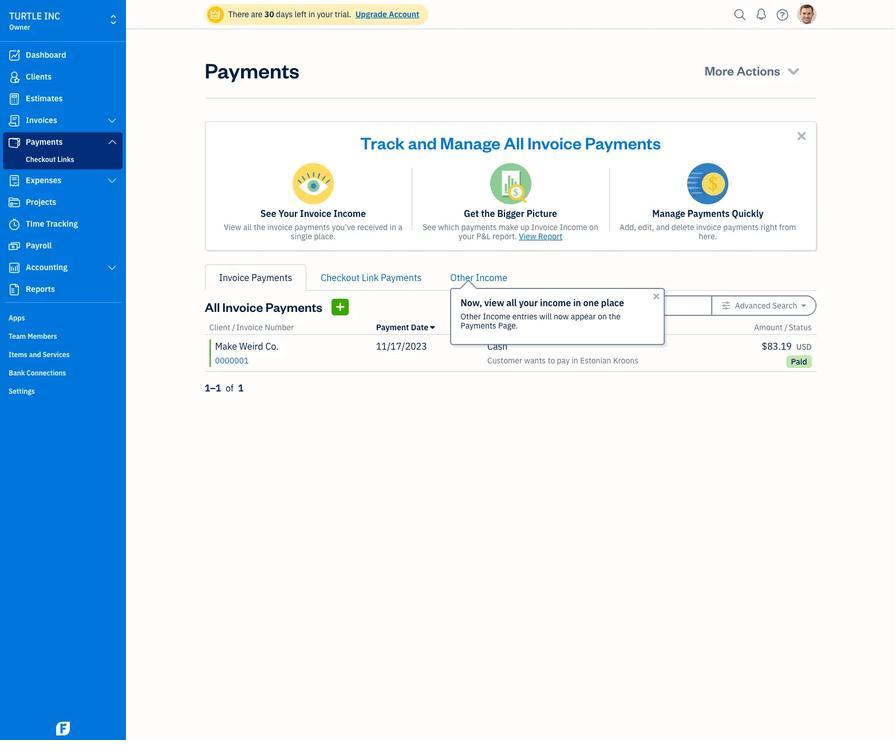 Task type: describe. For each thing, give the bounding box(es) containing it.
other income link
[[436, 265, 522, 291]]

internal
[[511, 323, 540, 333]]

expenses
[[26, 175, 61, 186]]

are
[[251, 9, 263, 19]]

0 vertical spatial manage
[[440, 132, 501, 154]]

reports link
[[3, 280, 123, 300]]

checkout link payments link
[[307, 265, 436, 291]]

team members
[[9, 332, 57, 341]]

report image
[[7, 284, 21, 296]]

dashboard
[[26, 50, 66, 60]]

invoice image
[[7, 115, 21, 127]]

payroll
[[26, 241, 52, 251]]

owner
[[9, 23, 30, 32]]

view
[[485, 297, 504, 309]]

go to help image
[[774, 6, 792, 23]]

inc
[[44, 10, 60, 22]]

payment date button
[[376, 323, 435, 333]]

0 vertical spatial your
[[317, 9, 333, 19]]

type button
[[488, 323, 505, 333]]

your inside see which payments make up invoice income on your p&l report.
[[459, 231, 475, 242]]

invoice payments
[[219, 272, 292, 284]]

30
[[265, 9, 274, 19]]

/ for invoice
[[232, 323, 235, 333]]

now,
[[461, 297, 482, 309]]

all inside see your invoice income view all the invoice payments you've received in a single place.
[[243, 222, 252, 233]]

wants
[[524, 356, 546, 366]]

see which payments make up invoice income on your p&l report.
[[423, 222, 599, 242]]

number
[[265, 323, 294, 333]]

your
[[279, 208, 298, 219]]

notes
[[542, 323, 563, 333]]

the inside "now, view all your income in one place other income entries will now appear on the payments page."
[[609, 312, 621, 322]]

0 vertical spatial other
[[451, 272, 474, 284]]

chevron large down image for accounting
[[107, 264, 117, 273]]

dashboard link
[[3, 45, 123, 66]]

projects
[[26, 197, 56, 207]]

payments inside "now, view all your income in one place other income entries will now appear on the payments page."
[[461, 321, 497, 331]]

make
[[215, 341, 237, 352]]

see for which
[[423, 222, 436, 233]]

single
[[291, 231, 312, 242]]

and for services
[[29, 351, 41, 359]]

reports
[[26, 284, 55, 294]]

items and services
[[9, 351, 70, 359]]

expense image
[[7, 175, 21, 187]]

income inside other income link
[[476, 272, 508, 284]]

project image
[[7, 197, 21, 209]]

0000001
[[215, 356, 249, 366]]

advanced
[[735, 301, 771, 311]]

entries
[[513, 312, 538, 322]]

Search text field
[[590, 297, 693, 315]]

checkout links link
[[5, 153, 120, 167]]

amount / status
[[754, 323, 812, 333]]

income inside see your invoice income view all the invoice payments you've received in a single place.
[[334, 208, 366, 219]]

checkout links
[[26, 155, 74, 164]]

track
[[360, 132, 405, 154]]

date
[[411, 323, 429, 333]]

$83.19
[[762, 341, 792, 352]]

up
[[521, 222, 530, 233]]

picture
[[527, 208, 557, 219]]

items
[[9, 351, 27, 359]]

accounting
[[26, 262, 68, 273]]

type
[[488, 323, 505, 333]]

turtle
[[9, 10, 42, 22]]

chart image
[[7, 262, 21, 274]]

invoices
[[26, 115, 57, 125]]

freshbooks image
[[54, 722, 72, 736]]

1
[[238, 383, 244, 394]]

apps
[[9, 314, 25, 323]]

manage payments quickly add, edit, and delete invoice payments right from here.
[[620, 208, 797, 242]]

paid
[[791, 357, 808, 367]]

caretdown image inside payment date button
[[430, 323, 435, 332]]

type / internal notes
[[488, 323, 563, 333]]

in for cash
[[572, 356, 579, 366]]

bank connections link
[[3, 364, 123, 382]]

bigger
[[497, 208, 525, 219]]

track and manage all invoice payments
[[360, 132, 661, 154]]

estimate image
[[7, 93, 21, 105]]

quickly
[[732, 208, 764, 219]]

in for now,
[[573, 297, 581, 309]]

other income
[[451, 272, 508, 284]]

get
[[464, 208, 479, 219]]

and inside manage payments quickly add, edit, and delete invoice payments right from here.
[[656, 222, 670, 233]]

apps link
[[3, 309, 123, 327]]

payroll link
[[3, 236, 123, 257]]

on inside see which payments make up invoice income on your p&l report.
[[590, 222, 599, 233]]

cash customer wants to pay in estonian kroons
[[488, 341, 639, 366]]

estimates link
[[3, 89, 123, 109]]

estonian
[[580, 356, 612, 366]]

payment image
[[7, 137, 21, 148]]

time
[[26, 219, 44, 229]]

invoice for your
[[267, 222, 293, 233]]

co.
[[265, 341, 279, 352]]

other inside "now, view all your income in one place other income entries will now appear on the payments page."
[[461, 312, 481, 322]]

see your invoice income image
[[293, 163, 334, 205]]

accounting link
[[3, 258, 123, 278]]

your inside "now, view all your income in one place other income entries will now appear on the payments page."
[[519, 297, 538, 309]]

trial.
[[335, 9, 351, 19]]

chevron large down image
[[107, 176, 117, 186]]

which
[[438, 222, 460, 233]]

advanced search button
[[713, 297, 816, 315]]

account
[[389, 9, 420, 19]]

cash
[[488, 341, 508, 352]]

checkout for checkout link payments
[[321, 272, 360, 284]]

clients
[[26, 72, 52, 82]]

crown image
[[209, 8, 221, 20]]

all inside "now, view all your income in one place other income entries will now appear on the payments page."
[[507, 297, 517, 309]]

dashboard image
[[7, 50, 21, 61]]

1 horizontal spatial all
[[504, 132, 524, 154]]

0000001 link
[[215, 355, 249, 366]]

view report
[[519, 231, 563, 242]]

payments for income
[[295, 222, 330, 233]]

timer image
[[7, 219, 21, 230]]

received
[[357, 222, 388, 233]]



Task type: vqa. For each thing, say whether or not it's contained in the screenshot.
"has" in the New Estimate Notifies client that a new estimate has been sent
no



Task type: locate. For each thing, give the bounding box(es) containing it.
1 vertical spatial the
[[254, 222, 266, 233]]

turtle inc owner
[[9, 10, 60, 32]]

/ for status
[[785, 323, 788, 333]]

more
[[705, 62, 734, 78]]

invoices link
[[3, 111, 123, 131]]

more actions button
[[695, 57, 812, 84]]

on left 'add,'
[[590, 222, 599, 233]]

1 horizontal spatial close image
[[796, 129, 809, 143]]

connections
[[27, 369, 66, 378]]

all up 'client'
[[205, 299, 220, 315]]

income
[[540, 297, 571, 309]]

clients link
[[3, 67, 123, 88]]

in inside see your invoice income view all the invoice payments you've received in a single place.
[[390, 222, 396, 233]]

0 horizontal spatial all
[[243, 222, 252, 233]]

team members link
[[3, 328, 123, 345]]

1 chevron large down image from the top
[[107, 116, 117, 125]]

close image
[[796, 129, 809, 143], [652, 292, 661, 301]]

you've
[[332, 222, 355, 233]]

checkout for checkout links
[[26, 155, 56, 164]]

payments inside manage payments quickly add, edit, and delete invoice payments right from here.
[[724, 222, 759, 233]]

see inside see which payments make up invoice income on your p&l report.
[[423, 222, 436, 233]]

1 vertical spatial all
[[205, 299, 220, 315]]

a
[[398, 222, 403, 233]]

2 invoice from the left
[[697, 222, 722, 233]]

report
[[538, 231, 563, 242]]

/ right 'client'
[[232, 323, 235, 333]]

0 vertical spatial the
[[481, 208, 495, 219]]

1 vertical spatial other
[[461, 312, 481, 322]]

manage payments quickly image
[[688, 163, 729, 205]]

make
[[499, 222, 519, 233]]

2 chevron large down image from the top
[[107, 138, 117, 147]]

1 vertical spatial all
[[507, 297, 517, 309]]

the down place at the right of the page
[[609, 312, 621, 322]]

checkout up the expenses
[[26, 155, 56, 164]]

on down place at the right of the page
[[598, 312, 607, 322]]

caretdown image inside advanced search dropdown button
[[802, 301, 806, 311]]

1–1
[[205, 383, 221, 394]]

2 vertical spatial and
[[29, 351, 41, 359]]

checkout inside "link"
[[321, 272, 360, 284]]

0 horizontal spatial view
[[224, 222, 241, 233]]

upgrade account link
[[353, 9, 420, 19]]

your
[[317, 9, 333, 19], [459, 231, 475, 242], [519, 297, 538, 309]]

0 vertical spatial and
[[408, 132, 437, 154]]

chevron large down image up reports link
[[107, 264, 117, 273]]

usd
[[797, 342, 812, 352]]

0 horizontal spatial the
[[254, 222, 266, 233]]

client image
[[7, 72, 21, 83]]

income up view
[[476, 272, 508, 284]]

chevron large down image inside the accounting link
[[107, 264, 117, 273]]

upgrade
[[356, 9, 387, 19]]

3 payments from the left
[[724, 222, 759, 233]]

make weird co. 0000001
[[215, 341, 279, 366]]

see for your
[[261, 208, 276, 219]]

checkout
[[26, 155, 56, 164], [321, 272, 360, 284]]

the right get
[[481, 208, 495, 219]]

customer
[[488, 356, 523, 366]]

payments down get
[[461, 222, 497, 233]]

now
[[554, 312, 569, 322]]

2 vertical spatial chevron large down image
[[107, 264, 117, 273]]

caretdown image
[[802, 301, 806, 311], [430, 323, 435, 332]]

of
[[226, 383, 234, 394]]

payments link
[[3, 132, 123, 153]]

get the bigger picture image
[[490, 163, 531, 205]]

caretdown image right "search"
[[802, 301, 806, 311]]

0 vertical spatial chevron large down image
[[107, 116, 117, 125]]

income up you've
[[334, 208, 366, 219]]

weird
[[239, 341, 263, 352]]

2 vertical spatial your
[[519, 297, 538, 309]]

payments inside see which payments make up invoice income on your p&l report.
[[461, 222, 497, 233]]

status
[[789, 323, 812, 333]]

p&l
[[477, 231, 491, 242]]

1 horizontal spatial manage
[[653, 208, 686, 219]]

2 horizontal spatial your
[[519, 297, 538, 309]]

invoice down your on the left of page
[[267, 222, 293, 233]]

1 payments from the left
[[295, 222, 330, 233]]

page.
[[498, 321, 518, 331]]

and for manage
[[408, 132, 437, 154]]

income
[[334, 208, 366, 219], [560, 222, 588, 233], [476, 272, 508, 284], [483, 312, 511, 322]]

chevrondown image
[[786, 62, 802, 78]]

manage inside manage payments quickly add, edit, and delete invoice payments right from here.
[[653, 208, 686, 219]]

delete
[[672, 222, 695, 233]]

all up invoice payments link
[[243, 222, 252, 233]]

there are 30 days left in your trial. upgrade account
[[228, 9, 420, 19]]

view inside see your invoice income view all the invoice payments you've received in a single place.
[[224, 222, 241, 233]]

days
[[276, 9, 293, 19]]

and right edit,
[[656, 222, 670, 233]]

advanced search
[[735, 301, 798, 311]]

/ right type at right
[[507, 323, 510, 333]]

1 vertical spatial caretdown image
[[430, 323, 435, 332]]

right
[[761, 222, 778, 233]]

see inside see your invoice income view all the invoice payments you've received in a single place.
[[261, 208, 276, 219]]

links
[[57, 155, 74, 164]]

in right pay
[[572, 356, 579, 366]]

1 horizontal spatial checkout
[[321, 272, 360, 284]]

0 horizontal spatial /
[[232, 323, 235, 333]]

add,
[[620, 222, 637, 233]]

settings link
[[3, 383, 123, 400]]

0 horizontal spatial manage
[[440, 132, 501, 154]]

invoice right delete
[[697, 222, 722, 233]]

2 horizontal spatial payments
[[724, 222, 759, 233]]

1 vertical spatial chevron large down image
[[107, 138, 117, 147]]

2 / from the left
[[507, 323, 510, 333]]

your up entries
[[519, 297, 538, 309]]

see left which at top
[[423, 222, 436, 233]]

all
[[504, 132, 524, 154], [205, 299, 220, 315]]

settings image
[[722, 301, 731, 311]]

in inside cash customer wants to pay in estonian kroons
[[572, 356, 579, 366]]

2 payments from the left
[[461, 222, 497, 233]]

1 horizontal spatial see
[[423, 222, 436, 233]]

0 vertical spatial close image
[[796, 129, 809, 143]]

1 / from the left
[[232, 323, 235, 333]]

and right track
[[408, 132, 437, 154]]

all up get the bigger picture
[[504, 132, 524, 154]]

1 vertical spatial and
[[656, 222, 670, 233]]

invoice
[[267, 222, 293, 233], [697, 222, 722, 233]]

1–1 of 1
[[205, 383, 244, 394]]

chevron large down image for payments
[[107, 138, 117, 147]]

amount
[[754, 323, 783, 333]]

1 horizontal spatial and
[[408, 132, 437, 154]]

payment
[[376, 323, 409, 333]]

1 vertical spatial on
[[598, 312, 607, 322]]

0 horizontal spatial see
[[261, 208, 276, 219]]

other down now, on the right of the page
[[461, 312, 481, 322]]

the left single
[[254, 222, 266, 233]]

bank
[[9, 369, 25, 378]]

your left p&l
[[459, 231, 475, 242]]

0 vertical spatial see
[[261, 208, 276, 219]]

checkout up add a new payment image
[[321, 272, 360, 284]]

1 horizontal spatial your
[[459, 231, 475, 242]]

/
[[232, 323, 235, 333], [507, 323, 510, 333], [785, 323, 788, 333]]

place.
[[314, 231, 336, 242]]

chevron large down image inside payments 'link'
[[107, 138, 117, 147]]

income inside see which payments make up invoice income on your p&l report.
[[560, 222, 588, 233]]

and right items
[[29, 351, 41, 359]]

time tracking link
[[3, 214, 123, 235]]

place
[[601, 297, 624, 309]]

search image
[[731, 6, 750, 23]]

in for there
[[309, 9, 315, 19]]

/ for internal
[[507, 323, 510, 333]]

1 horizontal spatial caretdown image
[[802, 301, 806, 311]]

view
[[224, 222, 241, 233], [519, 231, 537, 242]]

more actions
[[705, 62, 781, 78]]

in left a
[[390, 222, 396, 233]]

all right view
[[507, 297, 517, 309]]

one
[[584, 297, 599, 309]]

chevron large down image inside invoices link
[[107, 116, 117, 125]]

payments for add,
[[724, 222, 759, 233]]

payments down quickly
[[724, 222, 759, 233]]

1 vertical spatial manage
[[653, 208, 686, 219]]

invoice inside see which payments make up invoice income on your p&l report.
[[532, 222, 558, 233]]

1 horizontal spatial payments
[[461, 222, 497, 233]]

invoice for payments
[[697, 222, 722, 233]]

money image
[[7, 241, 21, 252]]

caretdown image right date
[[430, 323, 435, 332]]

add a new payment image
[[335, 300, 346, 314]]

1 horizontal spatial /
[[507, 323, 510, 333]]

will
[[540, 312, 552, 322]]

from
[[780, 222, 797, 233]]

0 horizontal spatial invoice
[[267, 222, 293, 233]]

0 horizontal spatial payments
[[295, 222, 330, 233]]

0 horizontal spatial caretdown image
[[430, 323, 435, 332]]

income right up
[[560, 222, 588, 233]]

report.
[[493, 231, 517, 242]]

payments inside 'link'
[[26, 137, 63, 147]]

0 vertical spatial caretdown image
[[802, 301, 806, 311]]

1 invoice from the left
[[267, 222, 293, 233]]

left
[[295, 9, 307, 19]]

time tracking
[[26, 219, 78, 229]]

the inside see your invoice income view all the invoice payments you've received in a single place.
[[254, 222, 266, 233]]

0 horizontal spatial all
[[205, 299, 220, 315]]

items and services link
[[3, 346, 123, 363]]

view right make
[[519, 231, 537, 242]]

payments inside "link"
[[381, 272, 422, 284]]

chevron large down image up payments 'link'
[[107, 116, 117, 125]]

payments down your on the left of page
[[295, 222, 330, 233]]

1 vertical spatial checkout
[[321, 272, 360, 284]]

on inside "now, view all your income in one place other income entries will now appear on the payments page."
[[598, 312, 607, 322]]

payments inside manage payments quickly add, edit, and delete invoice payments right from here.
[[688, 208, 730, 219]]

0 horizontal spatial close image
[[652, 292, 661, 301]]

1 horizontal spatial all
[[507, 297, 517, 309]]

chevron large down image for invoices
[[107, 116, 117, 125]]

0 vertical spatial all
[[504, 132, 524, 154]]

income inside "now, view all your income in one place other income entries will now appear on the payments page."
[[483, 312, 511, 322]]

kroons
[[613, 356, 639, 366]]

0 vertical spatial checkout
[[26, 155, 56, 164]]

chevron large down image
[[107, 116, 117, 125], [107, 138, 117, 147], [107, 264, 117, 273]]

link
[[362, 272, 379, 284]]

main element
[[0, 0, 155, 741]]

income up type button
[[483, 312, 511, 322]]

3 chevron large down image from the top
[[107, 264, 117, 273]]

1 vertical spatial close image
[[652, 292, 661, 301]]

notifications image
[[753, 3, 771, 26]]

2 horizontal spatial /
[[785, 323, 788, 333]]

to
[[548, 356, 555, 366]]

payment date
[[376, 323, 429, 333]]

1 horizontal spatial invoice
[[697, 222, 722, 233]]

all invoice payments
[[205, 299, 323, 315]]

1 horizontal spatial the
[[481, 208, 495, 219]]

in inside "now, view all your income in one place other income entries will now appear on the payments page."
[[573, 297, 581, 309]]

invoice inside see your invoice income view all the invoice payments you've received in a single place.
[[267, 222, 293, 233]]

/ left status
[[785, 323, 788, 333]]

invoice payments link
[[205, 265, 307, 291]]

2 horizontal spatial and
[[656, 222, 670, 233]]

view up invoice payments link
[[224, 222, 241, 233]]

the
[[481, 208, 495, 219], [254, 222, 266, 233], [609, 312, 621, 322]]

invoice inside manage payments quickly add, edit, and delete invoice payments right from here.
[[697, 222, 722, 233]]

1 vertical spatial see
[[423, 222, 436, 233]]

and inside main element
[[29, 351, 41, 359]]

on
[[590, 222, 599, 233], [598, 312, 607, 322]]

1 vertical spatial your
[[459, 231, 475, 242]]

checkout link payments
[[321, 272, 422, 284]]

in left one
[[573, 297, 581, 309]]

expenses link
[[3, 171, 123, 191]]

2 vertical spatial the
[[609, 312, 621, 322]]

other up now, on the right of the page
[[451, 272, 474, 284]]

and
[[408, 132, 437, 154], [656, 222, 670, 233], [29, 351, 41, 359]]

there
[[228, 9, 249, 19]]

your left trial.
[[317, 9, 333, 19]]

0 vertical spatial all
[[243, 222, 252, 233]]

in right left
[[309, 9, 315, 19]]

see left your on the left of page
[[261, 208, 276, 219]]

1 horizontal spatial view
[[519, 231, 537, 242]]

chevron large down image up chevron large down icon
[[107, 138, 117, 147]]

estimates
[[26, 93, 63, 104]]

client
[[209, 323, 230, 333]]

settings
[[9, 387, 35, 396]]

0 vertical spatial on
[[590, 222, 599, 233]]

2 horizontal spatial the
[[609, 312, 621, 322]]

0 horizontal spatial and
[[29, 351, 41, 359]]

payments inside see your invoice income view all the invoice payments you've received in a single place.
[[295, 222, 330, 233]]

invoice inside see your invoice income view all the invoice payments you've received in a single place.
[[300, 208, 332, 219]]

get the bigger picture
[[464, 208, 557, 219]]

checkout inside main element
[[26, 155, 56, 164]]

0 horizontal spatial your
[[317, 9, 333, 19]]

amount button
[[754, 323, 783, 333]]

3 / from the left
[[785, 323, 788, 333]]

0 horizontal spatial checkout
[[26, 155, 56, 164]]



